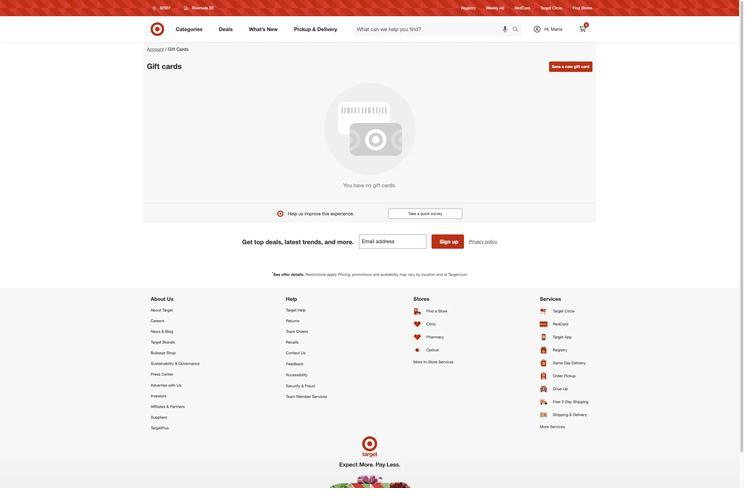 Task type: locate. For each thing, give the bounding box(es) containing it.
0 vertical spatial registry
[[462, 6, 476, 11]]

categories
[[176, 26, 203, 32]]

investors link
[[151, 391, 200, 402]]

0 horizontal spatial gift
[[147, 62, 160, 71]]

registry link left weekly
[[462, 5, 476, 11]]

0 vertical spatial redcard
[[515, 6, 531, 11]]

target app link
[[541, 331, 589, 344]]

stores up 3
[[582, 6, 593, 11]]

about for about target
[[151, 308, 161, 313]]

2 horizontal spatial us
[[301, 351, 306, 356]]

0 vertical spatial more
[[414, 360, 423, 365]]

1 about from the top
[[151, 296, 166, 302]]

a for find
[[435, 309, 438, 314]]

store
[[439, 309, 448, 314], [429, 360, 438, 365]]

1 horizontal spatial circle
[[565, 309, 575, 314]]

find inside find a store link
[[427, 309, 434, 314]]

redcard link
[[515, 5, 531, 11], [541, 318, 589, 331]]

1 vertical spatial find
[[427, 309, 434, 314]]

0 horizontal spatial registry link
[[462, 5, 476, 11]]

new
[[566, 64, 574, 69]]

us right with on the bottom of the page
[[177, 383, 182, 388]]

1 vertical spatial shipping
[[553, 413, 569, 418]]

store down the optical link
[[429, 360, 438, 365]]

1 vertical spatial gift
[[373, 182, 381, 189]]

2 horizontal spatial and
[[437, 272, 443, 277]]

2 vertical spatial help
[[298, 308, 306, 313]]

sustainability & governance link
[[151, 359, 200, 369]]

news & blog
[[151, 329, 173, 334]]

1 vertical spatial delivery
[[572, 361, 586, 366]]

circle up the app
[[565, 309, 575, 314]]

feedback button
[[286, 359, 327, 370]]

target brands link
[[151, 337, 200, 348]]

target circle up hi, maria
[[541, 6, 563, 11]]

1 vertical spatial help
[[286, 296, 298, 302]]

affiliates
[[151, 405, 166, 409]]

find inside find stores link
[[573, 6, 581, 11]]

1 vertical spatial more
[[541, 425, 550, 429]]

us up the about target link
[[167, 296, 174, 302]]

more left the in-
[[414, 360, 423, 365]]

orders
[[296, 329, 308, 334]]

a up clinic link
[[435, 309, 438, 314]]

registry
[[462, 6, 476, 11], [553, 348, 568, 353]]

1 horizontal spatial gift
[[575, 64, 581, 69]]

0 vertical spatial stores
[[582, 6, 593, 11]]

0 vertical spatial us
[[167, 296, 174, 302]]

redcard link up target app
[[541, 318, 589, 331]]

gift for cards.
[[373, 182, 381, 189]]

1 vertical spatial registry
[[553, 348, 568, 353]]

take
[[409, 211, 417, 216]]

1 vertical spatial a
[[418, 211, 420, 216]]

weekly ad
[[487, 6, 505, 11]]

gift inside button
[[575, 64, 581, 69]]

press
[[151, 372, 161, 377]]

drive up
[[553, 387, 569, 392]]

0 horizontal spatial registry
[[462, 6, 476, 11]]

1 vertical spatial gift
[[147, 62, 160, 71]]

about up about target on the left bottom of page
[[151, 296, 166, 302]]

2 horizontal spatial a
[[563, 64, 565, 69]]

0 horizontal spatial redcard
[[515, 6, 531, 11]]

target circle link up hi, maria
[[541, 5, 563, 11]]

0 vertical spatial gift
[[575, 64, 581, 69]]

order pickup link
[[541, 370, 589, 383]]

more in-store services link
[[414, 357, 454, 368]]

location
[[422, 272, 436, 277]]

availability
[[381, 272, 399, 277]]

contact us
[[286, 351, 306, 356]]

target circle link
[[541, 5, 563, 11], [541, 305, 589, 318]]

/
[[165, 46, 167, 52]]

more services
[[541, 425, 566, 429]]

gift for card
[[575, 64, 581, 69]]

None text field
[[359, 235, 427, 249]]

2 about from the top
[[151, 308, 161, 313]]

target left the app
[[553, 335, 564, 340]]

2 vertical spatial us
[[177, 383, 182, 388]]

security & fraud
[[286, 384, 315, 389]]

1 horizontal spatial gift
[[168, 46, 175, 52]]

0 vertical spatial circle
[[553, 6, 563, 11]]

0 vertical spatial find
[[573, 6, 581, 11]]

and left availability
[[373, 272, 380, 277]]

day right free
[[566, 400, 573, 405]]

us right contact
[[301, 351, 306, 356]]

at
[[444, 272, 448, 277]]

1 vertical spatial stores
[[414, 296, 430, 302]]

no
[[366, 182, 372, 189]]

target up hi,
[[541, 6, 552, 11]]

top
[[254, 238, 264, 246]]

1 horizontal spatial redcard link
[[541, 318, 589, 331]]

careers
[[151, 319, 165, 323]]

card
[[582, 64, 590, 69]]

1 vertical spatial about
[[151, 308, 161, 313]]

& inside "link"
[[302, 384, 304, 389]]

registry left weekly
[[462, 6, 476, 11]]

1 horizontal spatial more
[[541, 425, 550, 429]]

1 vertical spatial registry link
[[541, 344, 589, 357]]

gift cards
[[147, 62, 182, 71]]

target down news
[[151, 340, 162, 345]]

0 horizontal spatial pickup
[[294, 26, 311, 32]]

help
[[288, 211, 298, 217], [286, 296, 298, 302], [298, 308, 306, 313]]

0 vertical spatial target circle
[[541, 6, 563, 11]]

up
[[453, 239, 459, 245]]

what's
[[249, 26, 266, 32]]

pricing,
[[339, 272, 351, 277]]

press center link
[[151, 369, 200, 380]]

0 vertical spatial day
[[565, 361, 571, 366]]

circle
[[553, 6, 563, 11], [565, 309, 575, 314]]

1 horizontal spatial store
[[439, 309, 448, 314]]

1 vertical spatial redcard
[[553, 322, 569, 327]]

shipping up more services link
[[553, 413, 569, 418]]

1 horizontal spatial shipping
[[574, 400, 589, 405]]

bullseye shop link
[[151, 348, 200, 359]]

a left new
[[563, 64, 565, 69]]

0 vertical spatial shipping
[[574, 400, 589, 405]]

gift down account
[[147, 62, 160, 71]]

find
[[573, 6, 581, 11], [427, 309, 434, 314]]

save
[[553, 64, 561, 69]]

gift right "no"
[[373, 182, 381, 189]]

more down the shipping & delivery link
[[541, 425, 550, 429]]

circle up the maria
[[553, 6, 563, 11]]

help up returns link
[[298, 308, 306, 313]]

what's new
[[249, 26, 278, 32]]

0 horizontal spatial find
[[427, 309, 434, 314]]

help up target help
[[286, 296, 298, 302]]

shipping & delivery link
[[541, 409, 589, 422]]

day right same
[[565, 361, 571, 366]]

0 vertical spatial a
[[563, 64, 565, 69]]

free
[[553, 400, 561, 405]]

help left us
[[288, 211, 298, 217]]

0 horizontal spatial circle
[[553, 6, 563, 11]]

target down about us
[[162, 308, 173, 313]]

account link
[[147, 46, 164, 52]]

services
[[541, 296, 562, 302], [439, 360, 454, 365], [312, 394, 327, 399], [551, 425, 566, 429]]

0 horizontal spatial more
[[414, 360, 423, 365]]

privacy policy
[[470, 239, 498, 245]]

save a new gift card
[[553, 64, 590, 69]]

find up clinic
[[427, 309, 434, 314]]

0 horizontal spatial us
[[167, 296, 174, 302]]

stores up find a store link
[[414, 296, 430, 302]]

registry link down target app
[[541, 344, 589, 357]]

store up clinic link
[[439, 309, 448, 314]]

1 horizontal spatial find
[[573, 6, 581, 11]]

pickup right "order"
[[565, 374, 576, 379]]

1 vertical spatial us
[[301, 351, 306, 356]]

and left more.
[[325, 238, 336, 246]]

contact us link
[[286, 348, 327, 359]]

policy
[[486, 239, 498, 245]]

0 vertical spatial delivery
[[318, 26, 338, 32]]

this
[[322, 211, 330, 217]]

1 vertical spatial circle
[[565, 309, 575, 314]]

1 horizontal spatial and
[[373, 272, 380, 277]]

pickup right new
[[294, 26, 311, 32]]

about
[[151, 296, 166, 302], [151, 308, 161, 313]]

0 vertical spatial redcard link
[[515, 5, 531, 11]]

experience.
[[331, 211, 355, 217]]

target brands
[[151, 340, 175, 345]]

pickup
[[294, 26, 311, 32], [565, 374, 576, 379]]

0 vertical spatial store
[[439, 309, 448, 314]]

0 vertical spatial about
[[151, 296, 166, 302]]

2 vertical spatial delivery
[[574, 413, 588, 418]]

redcard right ad at top
[[515, 6, 531, 11]]

cards.
[[382, 182, 396, 189]]

1 vertical spatial store
[[429, 360, 438, 365]]

sustainability
[[151, 362, 174, 366]]

redcard link right ad at top
[[515, 5, 531, 11]]

0 horizontal spatial store
[[429, 360, 438, 365]]

0 horizontal spatial gift
[[373, 182, 381, 189]]

find for find stores
[[573, 6, 581, 11]]

shipping up shipping & delivery
[[574, 400, 589, 405]]

about up "careers"
[[151, 308, 161, 313]]

gift right /
[[168, 46, 175, 52]]

deals link
[[214, 22, 241, 36]]

suppliers link
[[151, 412, 200, 423]]

delivery for shipping & delivery
[[574, 413, 588, 418]]

promotions
[[352, 272, 372, 277]]

fraud
[[305, 384, 315, 389]]

registry up same
[[553, 348, 568, 353]]

up
[[564, 387, 569, 392]]

restrictions
[[306, 272, 326, 277]]

1 vertical spatial redcard link
[[541, 318, 589, 331]]

delivery for same day delivery
[[572, 361, 586, 366]]

target circle link up target app "link"
[[541, 305, 589, 318]]

0 horizontal spatial a
[[418, 211, 420, 216]]

find up '3' link at the top of page
[[573, 6, 581, 11]]

2 vertical spatial a
[[435, 309, 438, 314]]

gift right new
[[575, 64, 581, 69]]

1 horizontal spatial a
[[435, 309, 438, 314]]

team member services
[[286, 394, 327, 399]]

find stores
[[573, 6, 593, 11]]

cards
[[177, 46, 189, 52]]

bullseye
[[151, 351, 166, 356]]

redcard up target app
[[553, 322, 569, 327]]

1 horizontal spatial registry
[[553, 348, 568, 353]]

0 vertical spatial help
[[288, 211, 298, 217]]

* see offer details. restrictions apply. pricing, promotions and availability may vary by location and at target.com
[[272, 271, 468, 277]]

0 vertical spatial gift
[[168, 46, 175, 52]]

1 horizontal spatial pickup
[[565, 374, 576, 379]]

target circle
[[541, 6, 563, 11], [553, 309, 575, 314]]

us
[[299, 211, 304, 217]]

more.
[[338, 238, 354, 246]]

target circle up target app "link"
[[553, 309, 575, 314]]

and left at
[[437, 272, 443, 277]]

0 horizontal spatial redcard link
[[515, 5, 531, 11]]

apply.
[[327, 272, 337, 277]]

&
[[313, 26, 316, 32], [162, 329, 164, 334], [175, 362, 178, 366], [302, 384, 304, 389], [167, 405, 169, 409], [570, 413, 572, 418]]

a right take
[[418, 211, 420, 216]]



Task type: vqa. For each thing, say whether or not it's contained in the screenshot.
in
no



Task type: describe. For each thing, give the bounding box(es) containing it.
latest
[[285, 238, 301, 246]]

find stores link
[[573, 5, 593, 11]]

shipping & delivery
[[553, 413, 588, 418]]

redcard link for the topmost target circle link
[[515, 5, 531, 11]]

0 horizontal spatial stores
[[414, 296, 430, 302]]

track
[[286, 329, 295, 334]]

delivery for pickup & delivery
[[318, 26, 338, 32]]

hi, maria
[[545, 26, 563, 32]]

& for pickup
[[313, 26, 316, 32]]

advertise
[[151, 383, 167, 388]]

may
[[400, 272, 407, 277]]

target.com
[[449, 272, 468, 277]]

about us
[[151, 296, 174, 302]]

vary
[[408, 272, 416, 277]]

& for affiliates
[[167, 405, 169, 409]]

0 vertical spatial target circle link
[[541, 5, 563, 11]]

store for in-
[[429, 360, 438, 365]]

target app
[[553, 335, 572, 340]]

returns link
[[286, 316, 327, 326]]

press center
[[151, 372, 174, 377]]

more services link
[[541, 422, 589, 432]]

privacy
[[470, 239, 484, 245]]

us for contact us
[[301, 351, 306, 356]]

What can we help you find? suggestions appear below search field
[[354, 22, 515, 36]]

target help
[[286, 308, 306, 313]]

same
[[553, 361, 564, 366]]

1 horizontal spatial redcard
[[553, 322, 569, 327]]

shop
[[167, 351, 176, 356]]

1 vertical spatial target circle link
[[541, 305, 589, 318]]

advertise with us
[[151, 383, 182, 388]]

by
[[417, 272, 421, 277]]

advertise with us link
[[151, 380, 200, 391]]

careers link
[[151, 316, 200, 326]]

& for news
[[162, 329, 164, 334]]

0 horizontal spatial and
[[325, 238, 336, 246]]

what's new link
[[244, 22, 286, 36]]

app
[[565, 335, 572, 340]]

weekly
[[487, 6, 499, 11]]

recalls
[[286, 340, 299, 345]]

same day delivery
[[553, 361, 586, 366]]

improve
[[305, 211, 321, 217]]

order
[[553, 374, 563, 379]]

deals,
[[266, 238, 283, 246]]

contact
[[286, 351, 300, 356]]

news
[[151, 329, 161, 334]]

ad
[[500, 6, 505, 11]]

hi,
[[545, 26, 550, 32]]

track orders link
[[286, 326, 327, 337]]

sustainability & governance
[[151, 362, 200, 366]]

account
[[147, 46, 164, 52]]

help for help
[[286, 296, 298, 302]]

sign
[[440, 239, 451, 245]]

member
[[297, 394, 311, 399]]

riverside se
[[192, 6, 214, 10]]

with
[[169, 383, 176, 388]]

privacy policy link
[[470, 239, 498, 245]]

find a store link
[[414, 305, 454, 318]]

target up target app
[[553, 309, 564, 314]]

survey
[[431, 211, 443, 216]]

more for more services
[[541, 425, 550, 429]]

cards
[[162, 62, 182, 71]]

3 link
[[576, 22, 590, 36]]

suppliers
[[151, 415, 167, 420]]

affiliates & partners link
[[151, 402, 200, 412]]

drive
[[553, 387, 562, 392]]

redcard link for target app "link"
[[541, 318, 589, 331]]

a for take
[[418, 211, 420, 216]]

0 vertical spatial pickup
[[294, 26, 311, 32]]

sign up button
[[432, 235, 464, 249]]

pickup & delivery link
[[289, 22, 346, 36]]

accessibility
[[286, 373, 308, 378]]

& for shipping
[[570, 413, 572, 418]]

free 2-day shipping
[[553, 400, 589, 405]]

more in-store services
[[414, 360, 454, 365]]

& for sustainability
[[175, 362, 178, 366]]

optical link
[[414, 344, 454, 357]]

a for save
[[563, 64, 565, 69]]

1 vertical spatial pickup
[[565, 374, 576, 379]]

center
[[162, 372, 174, 377]]

*
[[272, 271, 274, 275]]

you have no gift cards.
[[344, 182, 396, 189]]

0 horizontal spatial shipping
[[553, 413, 569, 418]]

help for help us improve this experience.
[[288, 211, 298, 217]]

1 vertical spatial target circle
[[553, 309, 575, 314]]

search button
[[510, 22, 526, 38]]

about for about us
[[151, 296, 166, 302]]

account / gift cards
[[147, 46, 189, 52]]

see
[[274, 272, 281, 277]]

optical
[[427, 348, 439, 353]]

target up returns in the bottom left of the page
[[286, 308, 297, 313]]

target help link
[[286, 305, 327, 316]]

categories link
[[170, 22, 211, 36]]

0 vertical spatial registry link
[[462, 5, 476, 11]]

92507
[[160, 6, 171, 10]]

pharmacy link
[[414, 331, 454, 344]]

1 vertical spatial day
[[566, 400, 573, 405]]

clinic
[[427, 322, 437, 327]]

target: expect more. pay less. image
[[279, 434, 461, 489]]

clinic link
[[414, 318, 454, 331]]

se
[[209, 6, 214, 10]]

brands
[[163, 340, 175, 345]]

find for find a store
[[427, 309, 434, 314]]

us for about us
[[167, 296, 174, 302]]

more for more in-store services
[[414, 360, 423, 365]]

bullseye shop
[[151, 351, 176, 356]]

targetplus link
[[151, 423, 200, 434]]

deals
[[219, 26, 233, 32]]

feedback
[[287, 362, 304, 367]]

news & blog link
[[151, 326, 200, 337]]

store for a
[[439, 309, 448, 314]]

new
[[267, 26, 278, 32]]

target inside "link"
[[553, 335, 564, 340]]

you
[[344, 182, 352, 189]]

order pickup
[[553, 374, 576, 379]]

1 horizontal spatial us
[[177, 383, 182, 388]]

accessibility link
[[286, 370, 327, 381]]

& for security
[[302, 384, 304, 389]]

partners
[[170, 405, 185, 409]]

targetplus
[[151, 426, 169, 431]]

sign up
[[440, 239, 459, 245]]

pharmacy
[[427, 335, 444, 340]]

weekly ad link
[[487, 5, 505, 11]]

1 horizontal spatial stores
[[582, 6, 593, 11]]

1 horizontal spatial registry link
[[541, 344, 589, 357]]



